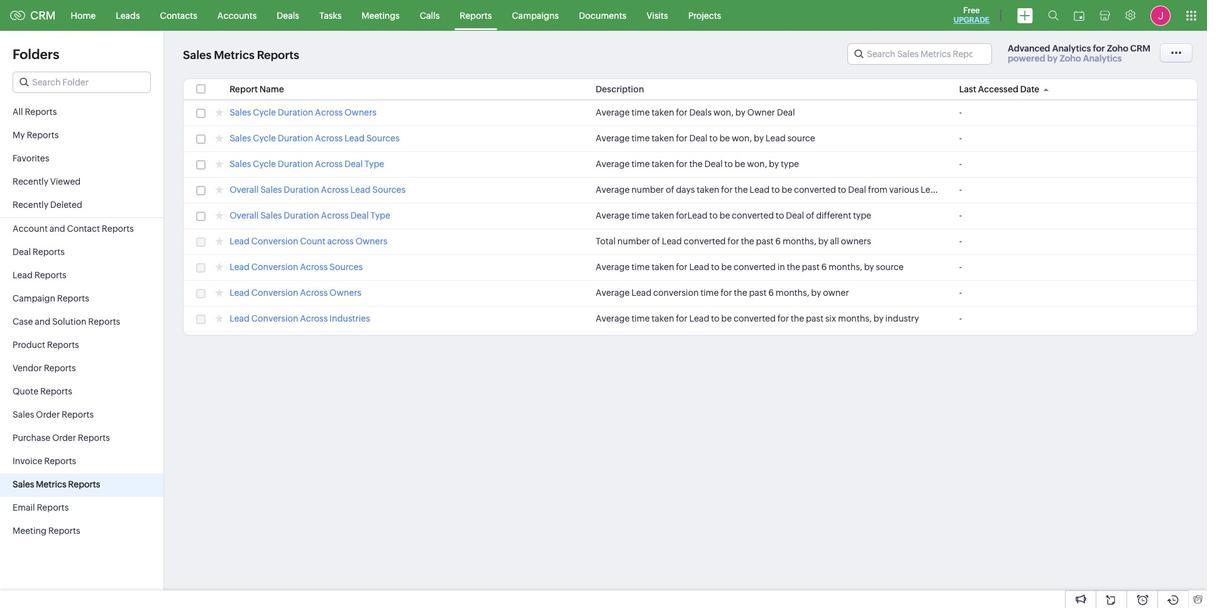 Task type: describe. For each thing, give the bounding box(es) containing it.
average for average number of days taken for the lead to be converted to deal from various lead sources
[[596, 185, 630, 195]]

reports down sales order reports link
[[78, 433, 110, 444]]

lead up campaign
[[13, 271, 33, 281]]

deleted
[[50, 200, 82, 210]]

date
[[1021, 84, 1040, 94]]

0 horizontal spatial metrics
[[36, 480, 66, 490]]

- for total number of lead converted for the past 6 months, by all owners
[[960, 237, 963, 247]]

taken for average time taken for deal to be won, by lead source
[[652, 133, 675, 143]]

the down 'average time taken for lead to be converted in the past 6 months, by source'
[[734, 288, 748, 298]]

lead reports link
[[0, 265, 164, 288]]

- for average number of days taken for the lead to be converted to deal from various lead sources
[[960, 185, 963, 195]]

sales cycle duration across owners link
[[230, 108, 377, 120]]

reports up lead reports on the left
[[33, 247, 65, 257]]

my
[[13, 130, 25, 140]]

conversion
[[654, 288, 699, 298]]

conversion for lead conversion across sources
[[252, 262, 298, 272]]

order for purchase
[[52, 433, 76, 444]]

- for average time taken for lead to be converted for the past six months, by industry
[[960, 314, 963, 324]]

reports right my
[[27, 130, 59, 140]]

average time taken for deals won, by owner deal
[[596, 108, 796, 118]]

time for average time taken for lead to be converted in the past 6 months, by source
[[632, 262, 650, 272]]

email
[[13, 503, 35, 513]]

1 vertical spatial deals
[[690, 108, 712, 118]]

product reports link
[[0, 335, 164, 358]]

converted up total number of lead converted for the past 6 months, by all owners
[[732, 211, 774, 221]]

reports down quote reports link
[[62, 410, 94, 420]]

the left six
[[791, 314, 805, 324]]

recently for recently viewed
[[13, 177, 48, 187]]

time for average time taken for deal to be won, by lead source
[[632, 133, 650, 143]]

0 horizontal spatial zoho
[[1060, 53, 1082, 64]]

overall for overall sales duration across lead sources
[[230, 185, 259, 195]]

documents
[[579, 10, 627, 20]]

search image
[[1049, 10, 1059, 21]]

folders
[[13, 47, 59, 62]]

average time taken forlead to be converted to deal of different type
[[596, 211, 872, 221]]

to up different
[[838, 185, 847, 195]]

time for average time taken forlead to be converted to deal of different type
[[632, 211, 650, 221]]

name
[[260, 84, 284, 94]]

average for average time taken for lead to be converted for the past six months, by industry
[[596, 314, 630, 324]]

deals inside deals link
[[277, 10, 299, 20]]

for inside advanced analytics for zoho crm powered by zoho analytics
[[1094, 43, 1106, 53]]

time for average time taken for deals won, by owner deal
[[632, 108, 650, 118]]

account and contact reports
[[13, 224, 134, 234]]

and for case
[[35, 317, 50, 327]]

sales inside 'overall sales duration across lead sources' link
[[261, 185, 282, 195]]

reports inside "link"
[[88, 317, 120, 327]]

duration for sales cycle duration across lead sources
[[278, 133, 313, 143]]

deals link
[[267, 0, 309, 31]]

reports down purchase order reports
[[44, 457, 76, 467]]

count
[[300, 237, 326, 247]]

and for account
[[50, 224, 65, 234]]

sales inside sales cycle duration across deal type "link"
[[230, 159, 251, 169]]

lead up sales cycle duration across deal type
[[345, 133, 365, 143]]

the up the average time taken forlead to be converted to deal of different type
[[735, 185, 748, 195]]

sales cycle duration across owners
[[230, 108, 377, 118]]

type for sales cycle duration across deal type
[[365, 159, 385, 169]]

deal down average number of days taken for the lead to be converted to deal from various lead sources
[[786, 211, 805, 221]]

duration for sales cycle duration across deal type
[[278, 159, 313, 169]]

deal inside sales cycle duration across deal type "link"
[[345, 159, 363, 169]]

reports right 'calls'
[[460, 10, 492, 20]]

create menu image
[[1018, 8, 1034, 23]]

across inside lead conversion across industries link
[[300, 314, 328, 324]]

six
[[826, 314, 837, 324]]

calls
[[420, 10, 440, 20]]

lead left conversion
[[632, 288, 652, 298]]

accounts link
[[208, 0, 267, 31]]

sales inside overall sales duration across deal type link
[[261, 211, 282, 221]]

product reports
[[13, 340, 79, 350]]

deal down average time taken for deal to be won, by lead source
[[705, 159, 723, 169]]

reports up solution
[[57, 294, 89, 304]]

lead conversion across sources
[[230, 262, 363, 272]]

recently viewed
[[13, 177, 81, 187]]

quote
[[13, 387, 38, 397]]

lead down 'forlead'
[[662, 237, 682, 247]]

tasks
[[320, 10, 342, 20]]

sales order reports link
[[0, 405, 164, 428]]

reports right contact
[[102, 224, 134, 234]]

calendar image
[[1075, 10, 1085, 20]]

reports link
[[450, 0, 502, 31]]

lead down owner
[[766, 133, 786, 143]]

owners for sales cycle duration across owners
[[345, 108, 377, 118]]

contact
[[67, 224, 100, 234]]

sales cycle duration across deal type
[[230, 159, 385, 169]]

total
[[596, 237, 616, 247]]

lead up the average time taken forlead to be converted to deal of different type
[[750, 185, 770, 195]]

description
[[596, 84, 644, 94]]

cycle for sales cycle duration across deal type
[[253, 159, 276, 169]]

Search Folder text field
[[13, 72, 150, 92]]

crm link
[[10, 9, 56, 22]]

email reports link
[[0, 498, 164, 521]]

industries
[[330, 314, 370, 324]]

- for average time taken for deal to be won, by lead source
[[960, 133, 963, 143]]

meeting reports link
[[0, 521, 164, 544]]

days
[[676, 185, 695, 195]]

conversion for lead conversion across owners
[[252, 288, 298, 298]]

recently viewed link
[[0, 171, 164, 194]]

duration for overall sales duration across deal type
[[284, 211, 319, 221]]

months, up owner
[[829, 262, 863, 272]]

all
[[13, 107, 23, 117]]

documents link
[[569, 0, 637, 31]]

across inside overall sales duration across deal type link
[[321, 211, 349, 221]]

campaign
[[13, 294, 55, 304]]

from
[[869, 185, 888, 195]]

be up average lead conversion time for the past 6 months, by owner
[[722, 262, 732, 272]]

sales inside sales cycle duration across owners link
[[230, 108, 251, 118]]

2 vertical spatial owners
[[330, 288, 362, 298]]

home link
[[61, 0, 106, 31]]

all
[[831, 237, 840, 247]]

overall sales duration across lead sources link
[[230, 185, 406, 197]]

months, down in
[[776, 288, 810, 298]]

0 vertical spatial type
[[781, 159, 800, 169]]

to up the average time taken forlead to be converted to deal of different type
[[772, 185, 780, 195]]

free
[[964, 6, 980, 15]]

to up "average time taken for the deal to be won, by type"
[[710, 133, 718, 143]]

leads
[[116, 10, 140, 20]]

last accessed date
[[960, 84, 1040, 94]]

profile element
[[1144, 0, 1179, 31]]

2 vertical spatial sources
[[330, 262, 363, 272]]

conversion for lead conversion across industries
[[252, 314, 298, 324]]

projects link
[[679, 0, 732, 31]]

my reports link
[[0, 125, 164, 148]]

sales metrics reports link
[[0, 474, 164, 498]]

past left six
[[806, 314, 824, 324]]

advanced analytics for zoho crm powered by zoho analytics
[[1008, 43, 1151, 64]]

reports down email reports link
[[48, 527, 80, 537]]

to right 'forlead'
[[710, 211, 718, 221]]

1 vertical spatial source
[[877, 262, 904, 272]]

of for lead
[[666, 185, 675, 195]]

- for average time taken for the deal to be won, by type
[[960, 159, 963, 169]]

average for average time taken for the deal to be won, by type
[[596, 159, 630, 169]]

case
[[13, 317, 33, 327]]

visits link
[[637, 0, 679, 31]]

lead up lead conversion across owners
[[230, 262, 250, 272]]

tasks link
[[309, 0, 352, 31]]

favorites link
[[0, 148, 164, 171]]

average for average time taken for deal to be won, by lead source
[[596, 133, 630, 143]]

average lead conversion time for the past 6 months, by owner
[[596, 288, 850, 298]]

be up "average time taken for the deal to be won, by type"
[[720, 133, 731, 143]]

contacts
[[160, 10, 197, 20]]

accessed
[[979, 84, 1019, 94]]

number for total
[[618, 237, 650, 247]]

purchase
[[13, 433, 50, 444]]

my reports
[[13, 130, 59, 140]]

0 vertical spatial metrics
[[214, 49, 255, 62]]

to down average time taken for deal to be won, by lead source
[[725, 159, 733, 169]]

past right in
[[802, 262, 820, 272]]

different
[[817, 211, 852, 221]]

type for overall sales duration across deal type
[[371, 211, 391, 221]]

overall for overall sales duration across deal type
[[230, 211, 259, 221]]

overall sales duration across deal type
[[230, 211, 391, 221]]

taken for average time taken for deals won, by owner deal
[[652, 108, 675, 118]]

lead reports
[[13, 271, 66, 281]]

reports up meeting reports
[[37, 503, 69, 513]]

favorites
[[13, 154, 49, 164]]

across inside 'lead conversion across sources' link
[[300, 262, 328, 272]]

sales inside sales metrics reports link
[[13, 480, 34, 490]]

sales order reports
[[13, 410, 94, 420]]



Task type: locate. For each thing, give the bounding box(es) containing it.
8 - from the top
[[960, 288, 963, 298]]

home
[[71, 10, 96, 20]]

6 average from the top
[[596, 262, 630, 272]]

the up 'average time taken for lead to be converted in the past 6 months, by source'
[[741, 237, 755, 247]]

solution
[[52, 317, 86, 327]]

0 horizontal spatial source
[[788, 133, 816, 143]]

projects
[[689, 10, 722, 20]]

crm
[[30, 9, 56, 22], [1131, 43, 1151, 53]]

7 - from the top
[[960, 262, 963, 272]]

1 vertical spatial order
[[52, 433, 76, 444]]

lead down lead conversion across owners link
[[230, 314, 250, 324]]

1 vertical spatial and
[[35, 317, 50, 327]]

1 overall from the top
[[230, 185, 259, 195]]

taken up conversion
[[652, 262, 675, 272]]

past up 'average time taken for lead to be converted in the past 6 months, by source'
[[757, 237, 774, 247]]

deal right owner
[[777, 108, 796, 118]]

reports down case and solution reports
[[47, 340, 79, 350]]

cycle down name
[[253, 108, 276, 118]]

and
[[50, 224, 65, 234], [35, 317, 50, 327]]

of
[[666, 185, 675, 195], [806, 211, 815, 221], [652, 237, 661, 247]]

2 horizontal spatial of
[[806, 211, 815, 221]]

owner
[[824, 288, 850, 298]]

average for average time taken for deals won, by owner deal
[[596, 108, 630, 118]]

leads link
[[106, 0, 150, 31]]

of left different
[[806, 211, 815, 221]]

lead down average lead conversion time for the past 6 months, by owner
[[690, 314, 710, 324]]

powered
[[1008, 53, 1046, 64]]

report
[[230, 84, 258, 94]]

2 average from the top
[[596, 133, 630, 143]]

order
[[36, 410, 60, 420], [52, 433, 76, 444]]

taken right days
[[697, 185, 720, 195]]

1 - from the top
[[960, 108, 963, 118]]

0 vertical spatial overall
[[230, 185, 259, 195]]

lead
[[345, 133, 365, 143], [766, 133, 786, 143], [351, 185, 371, 195], [750, 185, 770, 195], [921, 185, 941, 195], [230, 237, 250, 247], [662, 237, 682, 247], [230, 262, 250, 272], [690, 262, 710, 272], [13, 271, 33, 281], [230, 288, 250, 298], [632, 288, 652, 298], [230, 314, 250, 324], [690, 314, 710, 324]]

average time taken for lead to be converted for the past six months, by industry
[[596, 314, 920, 324]]

conversion
[[252, 237, 298, 247], [252, 262, 298, 272], [252, 288, 298, 298], [252, 314, 298, 324]]

cycle for sales cycle duration across lead sources
[[253, 133, 276, 143]]

free upgrade
[[954, 6, 990, 25]]

deal
[[777, 108, 796, 118], [690, 133, 708, 143], [345, 159, 363, 169], [705, 159, 723, 169], [849, 185, 867, 195], [351, 211, 369, 221], [786, 211, 805, 221], [13, 247, 31, 257]]

create menu element
[[1010, 0, 1041, 31]]

1 vertical spatial metrics
[[36, 480, 66, 490]]

1 cycle from the top
[[253, 108, 276, 118]]

metrics
[[214, 49, 255, 62], [36, 480, 66, 490]]

across inside sales cycle duration across lead sources link
[[315, 133, 343, 143]]

lead conversion across owners
[[230, 288, 362, 298]]

across
[[315, 108, 343, 118], [315, 133, 343, 143], [315, 159, 343, 169], [321, 185, 349, 195], [321, 211, 349, 221], [300, 262, 328, 272], [300, 288, 328, 298], [300, 314, 328, 324]]

taken for average time taken forlead to be converted to deal of different type
[[652, 211, 675, 221]]

1 conversion from the top
[[252, 237, 298, 247]]

6 up average time taken for lead to be converted for the past six months, by industry
[[769, 288, 774, 298]]

recently deleted link
[[0, 194, 164, 218]]

be down average time taken for deal to be won, by lead source
[[735, 159, 746, 169]]

1 vertical spatial type
[[854, 211, 872, 221]]

lead conversion across industries
[[230, 314, 370, 324]]

1 vertical spatial owners
[[356, 237, 388, 247]]

taken for average time taken for lead to be converted in the past 6 months, by source
[[652, 262, 675, 272]]

duration inside "link"
[[278, 159, 313, 169]]

sales
[[183, 49, 212, 62], [230, 108, 251, 118], [230, 133, 251, 143], [230, 159, 251, 169], [261, 185, 282, 195], [261, 211, 282, 221], [13, 410, 34, 420], [13, 480, 34, 490]]

1 vertical spatial of
[[806, 211, 815, 221]]

sales metrics reports down invoice reports
[[13, 480, 100, 490]]

sources
[[367, 133, 400, 143], [373, 185, 406, 195], [330, 262, 363, 272]]

8 average from the top
[[596, 314, 630, 324]]

reports up campaign reports
[[34, 271, 66, 281]]

1 horizontal spatial type
[[854, 211, 872, 221]]

order for sales
[[36, 410, 60, 420]]

2 vertical spatial won,
[[747, 159, 768, 169]]

1 vertical spatial number
[[618, 237, 650, 247]]

to up average lead conversion time for the past 6 months, by owner
[[712, 262, 720, 272]]

2 conversion from the top
[[252, 262, 298, 272]]

0 horizontal spatial type
[[781, 159, 800, 169]]

campaigns link
[[502, 0, 569, 31]]

converted left in
[[734, 262, 776, 272]]

1 horizontal spatial deals
[[690, 108, 712, 118]]

overall sales duration across deal type link
[[230, 211, 391, 223]]

3 conversion from the top
[[252, 288, 298, 298]]

across inside 'overall sales duration across lead sources' link
[[321, 185, 349, 195]]

6 up owner
[[822, 262, 827, 272]]

7 average from the top
[[596, 288, 630, 298]]

months, right six
[[839, 314, 872, 324]]

Search Sales Metrics Reports text field
[[849, 44, 992, 64]]

be down average lead conversion time for the past 6 months, by owner
[[722, 314, 732, 324]]

lead conversion count across owners link
[[230, 237, 388, 248]]

0 horizontal spatial deals
[[277, 10, 299, 20]]

all reports
[[13, 107, 57, 117]]

report name
[[230, 84, 284, 94]]

meetings
[[362, 10, 400, 20]]

- for average lead conversion time for the past 6 months, by owner
[[960, 288, 963, 298]]

1 recently from the top
[[13, 177, 48, 187]]

recently down 'favorites'
[[13, 177, 48, 187]]

industry
[[886, 314, 920, 324]]

average time taken for lead to be converted in the past 6 months, by source
[[596, 262, 904, 272]]

taken up average time taken for deal to be won, by lead source
[[652, 108, 675, 118]]

last
[[960, 84, 977, 94]]

0 vertical spatial cycle
[[253, 108, 276, 118]]

1 vertical spatial recently
[[13, 200, 48, 210]]

sales metrics reports up report
[[183, 49, 299, 62]]

0 vertical spatial number
[[632, 185, 664, 195]]

number left days
[[632, 185, 664, 195]]

duration down sales cycle duration across owners link
[[278, 133, 313, 143]]

calls link
[[410, 0, 450, 31]]

email reports
[[13, 503, 69, 513]]

1 vertical spatial overall
[[230, 211, 259, 221]]

0 vertical spatial deals
[[277, 10, 299, 20]]

0 vertical spatial and
[[50, 224, 65, 234]]

type
[[781, 159, 800, 169], [854, 211, 872, 221]]

deal up across on the top of the page
[[351, 211, 369, 221]]

- for average time taken for lead to be converted in the past 6 months, by source
[[960, 262, 963, 272]]

sales cycle duration across lead sources link
[[230, 133, 400, 145]]

2 recently from the top
[[13, 200, 48, 210]]

metrics down invoice reports
[[36, 480, 66, 490]]

0 vertical spatial of
[[666, 185, 675, 195]]

converted down average lead conversion time for the past 6 months, by owner
[[734, 314, 776, 324]]

to
[[710, 133, 718, 143], [725, 159, 733, 169], [772, 185, 780, 195], [838, 185, 847, 195], [710, 211, 718, 221], [776, 211, 785, 221], [712, 262, 720, 272], [712, 314, 720, 324]]

3 - from the top
[[960, 159, 963, 169]]

sales inside sales cycle duration across lead sources link
[[230, 133, 251, 143]]

duration up the sales cycle duration across lead sources
[[278, 108, 313, 118]]

taken for average time taken for the deal to be won, by type
[[652, 159, 675, 169]]

lead down 'lead conversion across sources' link
[[230, 288, 250, 298]]

average for average time taken forlead to be converted to deal of different type
[[596, 211, 630, 221]]

be
[[720, 133, 731, 143], [735, 159, 746, 169], [782, 185, 793, 195], [720, 211, 731, 221], [722, 262, 732, 272], [722, 314, 732, 324]]

crm inside advanced analytics for zoho crm powered by zoho analytics
[[1131, 43, 1151, 53]]

the right in
[[787, 262, 801, 272]]

- for average time taken forlead to be converted to deal of different type
[[960, 211, 963, 221]]

viewed
[[50, 177, 81, 187]]

3 average from the top
[[596, 159, 630, 169]]

quote reports
[[13, 387, 72, 397]]

type up average number of days taken for the lead to be converted to deal from various lead sources
[[781, 159, 800, 169]]

1 vertical spatial cycle
[[253, 133, 276, 143]]

6 - from the top
[[960, 237, 963, 247]]

0 vertical spatial recently
[[13, 177, 48, 187]]

2 - from the top
[[960, 133, 963, 143]]

0 horizontal spatial of
[[652, 237, 661, 247]]

2 cycle from the top
[[253, 133, 276, 143]]

reports right all
[[25, 107, 57, 117]]

type inside "link"
[[365, 159, 385, 169]]

lead right various
[[921, 185, 941, 195]]

upgrade
[[954, 16, 990, 25]]

reports down campaign reports link
[[88, 317, 120, 327]]

2 vertical spatial 6
[[769, 288, 774, 298]]

case and solution reports link
[[0, 311, 164, 335]]

0 vertical spatial source
[[788, 133, 816, 143]]

by inside advanced analytics for zoho crm powered by zoho analytics
[[1048, 53, 1058, 64]]

9 - from the top
[[960, 314, 963, 324]]

taken down average time taken for deals won, by owner deal
[[652, 133, 675, 143]]

accounts
[[218, 10, 257, 20]]

1 vertical spatial sales metrics reports
[[13, 480, 100, 490]]

recently up account
[[13, 200, 48, 210]]

be up total number of lead converted for the past 6 months, by all owners
[[720, 211, 731, 221]]

number for average
[[632, 185, 664, 195]]

search element
[[1041, 0, 1067, 31]]

source up industry
[[877, 262, 904, 272]]

past up average time taken for lead to be converted for the past six months, by industry
[[750, 288, 767, 298]]

owners
[[841, 237, 872, 247]]

4 conversion from the top
[[252, 314, 298, 324]]

vendor
[[13, 364, 42, 374]]

0 vertical spatial sales metrics reports
[[183, 49, 299, 62]]

across inside sales cycle duration across deal type "link"
[[315, 159, 343, 169]]

reports up name
[[257, 49, 299, 62]]

conversion down lead conversion across owners link
[[252, 314, 298, 324]]

converted
[[794, 185, 837, 195], [732, 211, 774, 221], [684, 237, 726, 247], [734, 262, 776, 272], [734, 314, 776, 324]]

1 vertical spatial 6
[[822, 262, 827, 272]]

0 vertical spatial won,
[[714, 108, 734, 118]]

across down lead conversion across owners link
[[300, 314, 328, 324]]

and inside "link"
[[35, 317, 50, 327]]

2 overall from the top
[[230, 211, 259, 221]]

1 horizontal spatial of
[[666, 185, 675, 195]]

sources
[[943, 185, 975, 195]]

0 horizontal spatial sales metrics reports
[[13, 480, 100, 490]]

6 up in
[[776, 237, 781, 247]]

duration down sales cycle duration across lead sources link
[[278, 159, 313, 169]]

meeting
[[13, 527, 46, 537]]

1 horizontal spatial 6
[[776, 237, 781, 247]]

of left days
[[666, 185, 675, 195]]

duration for overall sales duration across lead sources
[[284, 185, 319, 195]]

across up sales cycle duration across deal type
[[315, 133, 343, 143]]

lead conversion count across owners
[[230, 237, 388, 247]]

lead up across on the top of the page
[[351, 185, 371, 195]]

of right total
[[652, 237, 661, 247]]

total number of lead converted for the past 6 months, by all owners
[[596, 237, 872, 247]]

deal left from
[[849, 185, 867, 195]]

and right case
[[35, 317, 50, 327]]

0 vertical spatial crm
[[30, 9, 56, 22]]

1 average from the top
[[596, 108, 630, 118]]

quote reports link
[[0, 381, 164, 405]]

the down average time taken for deal to be won, by lead source
[[690, 159, 703, 169]]

reports up sales order reports
[[40, 387, 72, 397]]

meetings link
[[352, 0, 410, 31]]

2 vertical spatial of
[[652, 237, 661, 247]]

account
[[13, 224, 48, 234]]

1 vertical spatial type
[[371, 211, 391, 221]]

0 vertical spatial order
[[36, 410, 60, 420]]

source up average number of days taken for the lead to be converted to deal from various lead sources
[[788, 133, 816, 143]]

number right total
[[618, 237, 650, 247]]

lead conversion across owners link
[[230, 288, 362, 300]]

across
[[327, 237, 354, 247]]

converted up different
[[794, 185, 837, 195]]

4 average from the top
[[596, 185, 630, 195]]

across up the sales cycle duration across lead sources
[[315, 108, 343, 118]]

owners for lead conversion count across owners
[[356, 237, 388, 247]]

0 vertical spatial owners
[[345, 108, 377, 118]]

invoice reports link
[[0, 451, 164, 474]]

sales metrics reports
[[183, 49, 299, 62], [13, 480, 100, 490]]

1 vertical spatial won,
[[732, 133, 753, 143]]

1 horizontal spatial source
[[877, 262, 904, 272]]

sources for overall sales duration across lead sources
[[373, 185, 406, 195]]

case and solution reports
[[13, 317, 120, 327]]

be up the average time taken forlead to be converted to deal of different type
[[782, 185, 793, 195]]

cycle for sales cycle duration across owners
[[253, 108, 276, 118]]

reports down invoice reports link in the left bottom of the page
[[68, 480, 100, 490]]

metrics up report
[[214, 49, 255, 62]]

reports down product reports on the bottom left
[[44, 364, 76, 374]]

recently
[[13, 177, 48, 187], [13, 200, 48, 210]]

owners right across on the top of the page
[[356, 237, 388, 247]]

converted down 'forlead'
[[684, 237, 726, 247]]

deal inside 'deal reports' link
[[13, 247, 31, 257]]

all reports link
[[0, 101, 164, 125]]

taken for average time taken for lead to be converted for the past six months, by industry
[[652, 314, 675, 324]]

deal up "average time taken for the deal to be won, by type"
[[690, 133, 708, 143]]

average for average lead conversion time for the past 6 months, by owner
[[596, 288, 630, 298]]

1 horizontal spatial crm
[[1131, 43, 1151, 53]]

lead up average lead conversion time for the past 6 months, by owner
[[690, 262, 710, 272]]

average number of days taken for the lead to be converted to deal from various lead sources
[[596, 185, 975, 195]]

4 - from the top
[[960, 185, 963, 195]]

conversion for lead conversion count across owners
[[252, 237, 298, 247]]

deal reports link
[[0, 242, 164, 265]]

cycle inside "link"
[[253, 159, 276, 169]]

1 horizontal spatial sales metrics reports
[[183, 49, 299, 62]]

1 vertical spatial sources
[[373, 185, 406, 195]]

time for average time taken for lead to be converted for the past six months, by industry
[[632, 314, 650, 324]]

won, down owner
[[732, 133, 753, 143]]

taken down average time taken for deal to be won, by lead source
[[652, 159, 675, 169]]

0 horizontal spatial crm
[[30, 9, 56, 22]]

sales cycle duration across deal type link
[[230, 159, 385, 171]]

zoho
[[1108, 43, 1129, 53], [1060, 53, 1082, 64]]

to down average number of days taken for the lead to be converted to deal from various lead sources
[[776, 211, 785, 221]]

overall sales duration across lead sources
[[230, 185, 406, 195]]

deal inside overall sales duration across deal type link
[[351, 211, 369, 221]]

invoice
[[13, 457, 42, 467]]

cycle down sales cycle duration across lead sources link
[[253, 159, 276, 169]]

profile image
[[1151, 5, 1171, 25]]

purchase order reports
[[13, 433, 110, 444]]

in
[[778, 262, 786, 272]]

won, up average time taken for deal to be won, by lead source
[[714, 108, 734, 118]]

invoice reports
[[13, 457, 76, 467]]

visits
[[647, 10, 669, 20]]

across inside sales cycle duration across owners link
[[315, 108, 343, 118]]

taken down conversion
[[652, 314, 675, 324]]

sources for sales cycle duration across lead sources
[[367, 133, 400, 143]]

5 average from the top
[[596, 211, 630, 221]]

of for past
[[652, 237, 661, 247]]

deals up average time taken for deal to be won, by lead source
[[690, 108, 712, 118]]

number
[[632, 185, 664, 195], [618, 237, 650, 247]]

0 vertical spatial 6
[[776, 237, 781, 247]]

won, up average number of days taken for the lead to be converted to deal from various lead sources
[[747, 159, 768, 169]]

duration down sales cycle duration across deal type "link"
[[284, 185, 319, 195]]

across down lead conversion count across owners link at the top of page
[[300, 262, 328, 272]]

2 horizontal spatial 6
[[822, 262, 827, 272]]

2 vertical spatial cycle
[[253, 159, 276, 169]]

lead up lead conversion across sources
[[230, 237, 250, 247]]

campaigns
[[512, 10, 559, 20]]

months, up in
[[783, 237, 817, 247]]

lead conversion across industries link
[[230, 314, 370, 326]]

time for average time taken for the deal to be won, by type
[[632, 159, 650, 169]]

across inside lead conversion across owners link
[[300, 288, 328, 298]]

3 cycle from the top
[[253, 159, 276, 169]]

1 horizontal spatial zoho
[[1108, 43, 1129, 53]]

0 vertical spatial type
[[365, 159, 385, 169]]

average for average time taken for lead to be converted in the past 6 months, by source
[[596, 262, 630, 272]]

- for average time taken for deals won, by owner deal
[[960, 108, 963, 118]]

0 horizontal spatial 6
[[769, 288, 774, 298]]

1 vertical spatial crm
[[1131, 43, 1151, 53]]

sales inside sales order reports link
[[13, 410, 34, 420]]

recently for recently deleted
[[13, 200, 48, 210]]

1 horizontal spatial metrics
[[214, 49, 255, 62]]

0 vertical spatial sources
[[367, 133, 400, 143]]

analytics
[[1053, 43, 1092, 53], [1084, 53, 1123, 64]]

meeting reports
[[13, 527, 80, 537]]

duration for sales cycle duration across owners
[[278, 108, 313, 118]]

to down average lead conversion time for the past 6 months, by owner
[[712, 314, 720, 324]]

average
[[596, 108, 630, 118], [596, 133, 630, 143], [596, 159, 630, 169], [596, 185, 630, 195], [596, 211, 630, 221], [596, 262, 630, 272], [596, 288, 630, 298], [596, 314, 630, 324]]

crm up folders on the top left
[[30, 9, 56, 22]]

order down quote reports
[[36, 410, 60, 420]]

5 - from the top
[[960, 211, 963, 221]]

6
[[776, 237, 781, 247], [822, 262, 827, 272], [769, 288, 774, 298]]

contacts link
[[150, 0, 208, 31]]

lead conversion across sources link
[[230, 262, 363, 274]]

forlead
[[676, 211, 708, 221]]



Task type: vqa. For each thing, say whether or not it's contained in the screenshot.


